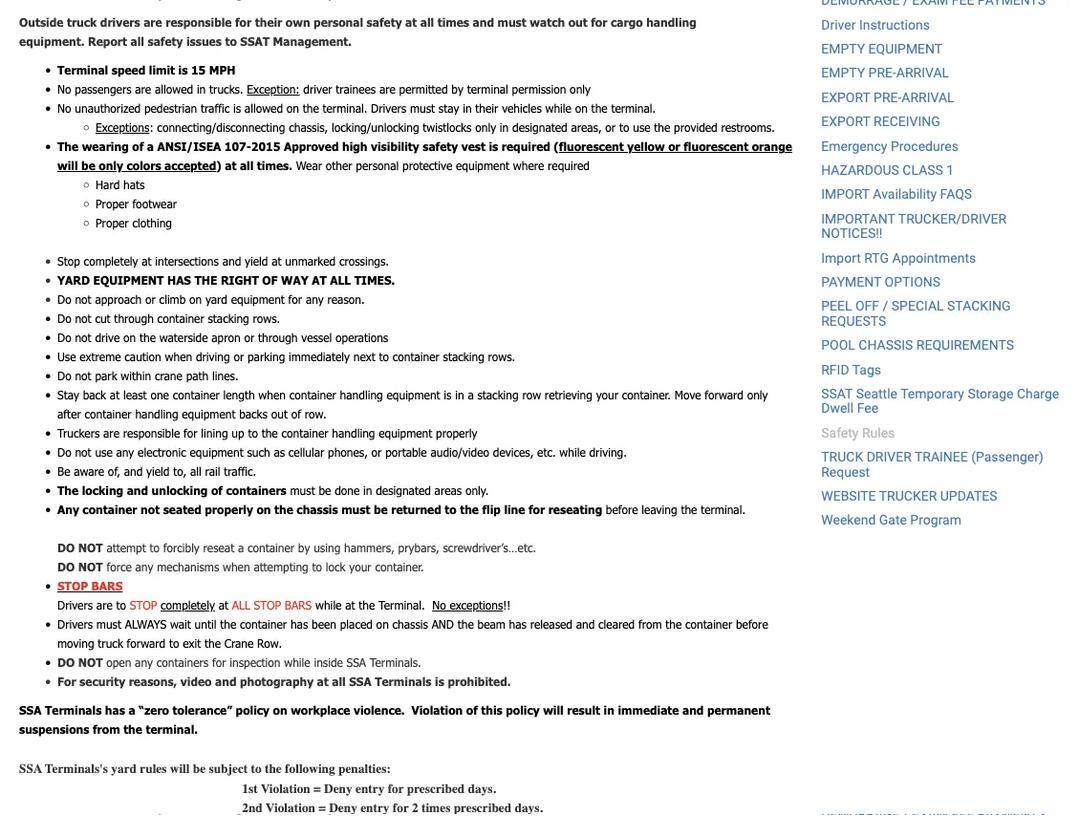 Task type: vqa. For each thing, say whether or not it's contained in the screenshot.
the "Out" 'link'
no



Task type: locate. For each thing, give the bounding box(es) containing it.
arrival up receiving
[[902, 89, 955, 105]]

their left own
[[255, 15, 282, 29]]

yard down the
[[206, 293, 228, 307]]

1 horizontal spatial fluorescent
[[684, 140, 749, 154]]

not left seated
[[141, 503, 160, 517]]

driving.
[[589, 446, 627, 460]]

use inside stop completely at intersections and yield at unmarked crossings. yard equipment has the right of way at all times. do not approach or climb on yard equipment for any reason. do not cut through container stacking rows. do not drive on the waterside apron or through vessel operations use extreme caution when driving or parking immediately next to container stacking rows. do not park within crane path lines. stay back at least one container length when container handling equipment is in a stacking row retrieving your container. move forward only after container handling equipment backs out of row. truckers are responsible for lining up to the container handling equipment properly do not use any electronic equipment such as cellular phones, or portable audio/video devices, etc. while driving. be aware of, and yield to, all rail traffic. the locking and unlocking of containers must be done in designated areas only.
[[95, 446, 113, 460]]

2 horizontal spatial when
[[259, 388, 286, 402]]

2 export from the top
[[822, 114, 871, 130]]

when down waterside on the top
[[165, 350, 192, 364]]

0 vertical spatial allowed
[[155, 82, 193, 96]]

2 vertical spatial drivers
[[57, 618, 93, 632]]

0 vertical spatial equipment
[[869, 41, 943, 57]]

are inside stop completely at intersections and yield at unmarked crossings. yard equipment has the right of way at all times. do not approach or climb on yard equipment for any reason. do not cut through container stacking rows. do not drive on the waterside apron or through vessel operations use extreme caution when driving or parking immediately next to container stacking rows. do not park within crane path lines. stay back at least one container length when container handling equipment is in a stacking row retrieving your container. move forward only after container handling equipment backs out of row. truckers are responsible for lining up to the container handling equipment properly do not use any electronic equipment such as cellular phones, or portable audio/video devices, etc. while driving. be aware of, and yield to, all rail traffic. the locking and unlocking of containers must be done in designated areas only.
[[103, 427, 119, 441]]

arrival up export pre-arrival link
[[897, 65, 950, 81]]

out right watch
[[569, 15, 588, 29]]

0 vertical spatial use
[[633, 121, 651, 135]]

2 vertical spatial violation
[[266, 801, 315, 815]]

ssa right inside
[[347, 656, 366, 670]]

1 vertical spatial equipment
[[93, 274, 164, 288]]

empty down driver
[[822, 41, 865, 57]]

1 vertical spatial truck
[[98, 637, 123, 651]]

0 horizontal spatial policy
[[236, 704, 270, 718]]

1 empty from the top
[[822, 41, 865, 57]]

terminal
[[57, 63, 108, 77]]

is up audio/video
[[444, 388, 452, 402]]

ssa terminals has a "zero tolerance" policy on workplace violence.  violation of this policy will result in immediate and permanent suspensions from the terminal.
[[19, 704, 771, 737]]

within
[[121, 369, 151, 383]]

1 vertical spatial export
[[822, 114, 871, 130]]

2 empty from the top
[[822, 65, 865, 81]]

0 vertical spatial do
[[57, 541, 75, 555]]

electronic
[[138, 446, 186, 460]]

containers inside stop completely at intersections and yield at unmarked crossings. yard equipment has the right of way at all times. do not approach or climb on yard equipment for any reason. do not cut through container stacking rows. do not drive on the waterside apron or through vessel operations use extreme caution when driving or parking immediately next to container stacking rows. do not park within crane path lines. stay back at least one container length when container handling equipment is in a stacking row retrieving your container. move forward only after container handling equipment backs out of row. truckers are responsible for lining up to the container handling equipment properly do not use any electronic equipment such as cellular phones, or portable audio/video devices, etc. while driving. be aware of, and yield to, all rail traffic. the locking and unlocking of containers must be done in designated areas only.
[[226, 484, 287, 498]]

1 vertical spatial ssat
[[822, 386, 853, 402]]

yard inside the "ssa terminals's yard rules will be subject to the following penalties: 1st violation = deny entry for prescribed days. 2nd violation = deny entry for 2 times prescribed days."
[[111, 762, 137, 777]]

1
[[947, 162, 954, 178]]

the
[[195, 274, 217, 288]]

while down permission
[[545, 102, 572, 115]]

0 vertical spatial proper
[[96, 197, 129, 211]]

truck inside 'stop bars drivers are to stop completely at all stop bars while at the terminal. no exceptions !! drivers must always wait until the container has been placed on chassis and the beam has released and cleared from the container before moving truck forward to exit the crane row. do not open any containers for inspection while inside ssa terminals. for security reasons, video and photography at all ssa terminals is prohibited.'
[[98, 637, 123, 651]]

container up cellular
[[282, 427, 329, 441]]

1 vertical spatial container.
[[375, 560, 424, 574]]

any up of,
[[116, 446, 134, 460]]

forcibly
[[163, 541, 200, 555]]

chassis inside 'stop bars drivers are to stop completely at all stop bars while at the terminal. no exceptions !! drivers must always wait until the container has been placed on chassis and the beam has released and cleared from the container before moving truck forward to exit the crane row. do not open any containers for inspection while inside ssa terminals. for security reasons, video and photography at all ssa terminals is prohibited.'
[[393, 618, 428, 632]]

to up always
[[116, 599, 126, 613]]

completely inside stop completely at intersections and yield at unmarked crossings. yard equipment has the right of way at all times. do not approach or climb on yard equipment for any reason. do not cut through container stacking rows. do not drive on the waterside apron or through vessel operations use extreme caution when driving or parking immediately next to container stacking rows. do not park within crane path lines. stay back at least one container length when container handling equipment is in a stacking row retrieving your container. move forward only after container handling equipment backs out of row. truckers are responsible for lining up to the container handling equipment properly do not use any electronic equipment such as cellular phones, or portable audio/video devices, etc. while driving. be aware of, and yield to, all rail traffic. the locking and unlocking of containers must be done in designated areas only.
[[84, 255, 138, 268]]

1 vertical spatial out
[[271, 408, 288, 421]]

no
[[57, 82, 71, 96], [57, 102, 71, 115], [432, 599, 446, 613]]

only.
[[466, 484, 489, 498]]

stop
[[57, 580, 88, 593], [130, 599, 157, 613], [254, 599, 281, 613]]

handling inside outside truck drivers are responsible for their own personal safety at all times and must watch out for cargo handling equipment. report all safety issues to ssat management.
[[647, 15, 697, 29]]

for down way
[[288, 293, 302, 307]]

on right drive
[[123, 331, 136, 345]]

prescribed up 2 on the left of page
[[407, 781, 465, 796]]

1 vertical spatial not
[[78, 560, 103, 574]]

ssat inside driver instructions empty equipment empty pre-arrival export pre-arrival export receiving emergency procedures hazardous class 1 import availability faqs important trucker/driver notices!! import rtg appointments payment options peel off / special stacking requests pool chassis requirements rfid tags ssat seattle temporary storage charge dwell fee safety rules truck driver trainee (passenger) request website trucker updates weekend gate program
[[822, 386, 853, 402]]

only inside fluorescent yellow or fluorescent orange will be only colors accepted
[[99, 159, 123, 173]]

mph
[[209, 63, 236, 77]]

of inside ssa terminals has a "zero tolerance" policy on workplace violence.  violation of this policy will result in immediate and permanent suspensions from the terminal.
[[466, 704, 478, 718]]

1 vertical spatial designated
[[376, 484, 431, 498]]

1 horizontal spatial allowed
[[245, 102, 283, 115]]

in
[[197, 82, 206, 96], [463, 102, 472, 115], [500, 121, 509, 135], [455, 388, 464, 402], [363, 484, 372, 498], [604, 704, 615, 718]]

container up attempting
[[248, 541, 295, 555]]

to down areas at the left bottom of page
[[445, 503, 457, 517]]

will inside the "ssa terminals's yard rules will be subject to the following penalties: 1st violation = deny entry for prescribed days. 2nd violation = deny entry for 2 times prescribed days."
[[170, 762, 190, 777]]

0 vertical spatial forward
[[705, 388, 744, 402]]

0 horizontal spatial forward
[[127, 637, 166, 651]]

forward right move at the top of the page
[[705, 388, 744, 402]]

0 horizontal spatial from
[[93, 723, 120, 737]]

for left cargo
[[591, 15, 608, 29]]

1 horizontal spatial truck
[[98, 637, 123, 651]]

ssat seattle temporary storage charge dwell fee link
[[822, 386, 1060, 417]]

cellular
[[289, 446, 324, 460]]

1 horizontal spatial yard
[[206, 293, 228, 307]]

as
[[274, 446, 285, 460]]

1 vertical spatial proper
[[96, 216, 129, 230]]

the up "any" on the bottom left of page
[[57, 484, 79, 498]]

not
[[78, 541, 103, 555], [78, 560, 103, 574], [78, 656, 103, 670]]

1 vertical spatial containers
[[157, 656, 209, 670]]

for
[[57, 675, 76, 689]]

1 vertical spatial arrival
[[902, 89, 955, 105]]

cargo
[[611, 15, 643, 29]]

from inside 'stop bars drivers are to stop completely at all stop bars while at the terminal. no exceptions !! drivers must always wait until the container has been placed on chassis and the beam has released and cleared from the container before moving truck forward to exit the crane row. do not open any containers for inspection while inside ssa terminals. for security reasons, video and photography at all ssa terminals is prohibited.'
[[639, 618, 662, 632]]

0 horizontal spatial when
[[165, 350, 192, 364]]

and right the locking
[[127, 484, 148, 498]]

container inside do not attempt to forcibly reseat a container by using hammers, prybars, screwdriver's…etc. do not force any mechanisms when attempting to lock your container.
[[248, 541, 295, 555]]

least
[[123, 388, 147, 402]]

1 horizontal spatial from
[[639, 618, 662, 632]]

0 horizontal spatial completely
[[84, 255, 138, 268]]

import
[[822, 250, 861, 266]]

0 vertical spatial truck
[[67, 15, 97, 29]]

0 horizontal spatial container.
[[375, 560, 424, 574]]

1 not from the top
[[78, 541, 103, 555]]

dwell
[[822, 401, 854, 417]]

stacking
[[948, 298, 1011, 314]]

permanent
[[707, 704, 771, 718]]

their down terminal
[[476, 102, 499, 115]]

terminals up 'suspensions'
[[45, 704, 102, 718]]

1 vertical spatial by
[[298, 541, 310, 555]]

to up 1st
[[251, 762, 262, 777]]

leaving
[[642, 503, 678, 517]]

0 vertical spatial container.
[[622, 388, 671, 402]]

1 vertical spatial personal
[[356, 159, 399, 173]]

through up parking
[[258, 331, 298, 345]]

1 vertical spatial times
[[422, 801, 451, 815]]

2 do from the top
[[57, 312, 71, 326]]

all down inside
[[332, 675, 346, 689]]

1 vertical spatial the
[[57, 484, 79, 498]]

completely inside 'stop bars drivers are to stop completely at all stop bars while at the terminal. no exceptions !! drivers must always wait until the container has been placed on chassis and the beam has released and cleared from the container before moving truck forward to exit the crane row. do not open any containers for inspection while inside ssa terminals. for security reasons, video and photography at all ssa terminals is prohibited.'
[[161, 599, 215, 613]]

a inside do not attempt to forcibly reseat a container by using hammers, prybars, screwdriver's…etc. do not force any mechanisms when attempting to lock your container.
[[238, 541, 244, 555]]

is
[[178, 63, 188, 77], [233, 102, 241, 115], [489, 140, 498, 154], [444, 388, 452, 402], [435, 675, 444, 689]]

on down such
[[257, 503, 271, 517]]

lines.
[[212, 369, 239, 383]]

0 horizontal spatial through
[[114, 312, 154, 326]]

while inside stop completely at intersections and yield at unmarked crossings. yard equipment has the right of way at all times. do not approach or climb on yard equipment for any reason. do not cut through container stacking rows. do not drive on the waterside apron or through vessel operations use extreme caution when driving or parking immediately next to container stacking rows. do not park within crane path lines. stay back at least one container length when container handling equipment is in a stacking row retrieving your container. move forward only after container handling equipment backs out of row. truckers are responsible for lining up to the container handling equipment properly do not use any electronic equipment such as cellular phones, or portable audio/video devices, etc. while driving. be aware of, and yield to, all rail traffic. the locking and unlocking of containers must be done in designated areas only.
[[560, 446, 586, 460]]

1 vertical spatial pre-
[[874, 89, 902, 105]]

hard hats proper footwear proper clothing
[[96, 178, 177, 230]]

on inside 'stop bars drivers are to stop completely at all stop bars while at the terminal. no exceptions !! drivers must always wait until the container has been placed on chassis and the beam has released and cleared from the container before moving truck forward to exit the crane row. do not open any containers for inspection while inside ssa terminals. for security reasons, video and photography at all ssa terminals is prohibited.'
[[376, 618, 389, 632]]

1 horizontal spatial before
[[736, 618, 768, 632]]

must inside 'terminal speed limit is 15 mph no passengers are allowed in trucks. exception: driver trainees are permitted by terminal permission only no unauthorized pedestrian traffic is allowed on the terminal. drivers must stay in their vehicles while on the terminal. exceptions : connecting/disconnecting chassis, locking/unlocking twistlocks only in designated areas, or to use the provided restrooms.'
[[410, 102, 435, 115]]

crane
[[155, 369, 183, 383]]

1 horizontal spatial through
[[258, 331, 298, 345]]

1 do from the top
[[57, 293, 71, 307]]

do not attempt to forcibly reseat a container by using hammers, prybars, screwdriver's…etc. do not force any mechanisms when attempting to lock your container.
[[57, 541, 536, 574]]

yield up of
[[245, 255, 268, 268]]

equipment. report
[[19, 35, 127, 48]]

1 horizontal spatial out
[[569, 15, 588, 29]]

will
[[57, 159, 78, 173], [543, 704, 564, 718], [170, 762, 190, 777]]

to left exit
[[169, 637, 179, 651]]

1 horizontal spatial terminals
[[375, 675, 432, 689]]

do
[[57, 293, 71, 307], [57, 312, 71, 326], [57, 331, 71, 345], [57, 369, 71, 383], [57, 446, 71, 460]]

bars up been
[[285, 599, 312, 613]]

one
[[150, 388, 169, 402]]

is inside stop completely at intersections and yield at unmarked crossings. yard equipment has the right of way at all times. do not approach or climb on yard equipment for any reason. do not cut through container stacking rows. do not drive on the waterside apron or through vessel operations use extreme caution when driving or parking immediately next to container stacking rows. do not park within crane path lines. stay back at least one container length when container handling equipment is in a stacking row retrieving your container. move forward only after container handling equipment backs out of row. truckers are responsible for lining up to the container handling equipment properly do not use any electronic equipment such as cellular phones, or portable audio/video devices, etc. while driving. be aware of, and yield to, all rail traffic. the locking and unlocking of containers must be done in designated areas only.
[[444, 388, 452, 402]]

will down unauthorized
[[57, 159, 78, 173]]

vehicles
[[502, 102, 542, 115]]

a right 'reseat'
[[238, 541, 244, 555]]

violation inside ssa terminals has a "zero tolerance" policy on workplace violence.  violation of this policy will result in immediate and permanent suspensions from the terminal.
[[412, 704, 463, 718]]

0 vertical spatial not
[[78, 541, 103, 555]]

0 vertical spatial terminals
[[375, 675, 432, 689]]

no inside 'stop bars drivers are to stop completely at all stop bars while at the terminal. no exceptions !! drivers must always wait until the container has been placed on chassis and the beam has released and cleared from the container before moving truck forward to exit the crane row. do not open any containers for inspection while inside ssa terminals. for security reasons, video and photography at all ssa terminals is prohibited.'
[[432, 599, 446, 613]]

all inside stop completely at intersections and yield at unmarked crossings. yard equipment has the right of way at all times. do not approach or climb on yard equipment for any reason. do not cut through container stacking rows. do not drive on the waterside apron or through vessel operations use extreme caution when driving or parking immediately next to container stacking rows. do not park within crane path lines. stay back at least one container length when container handling equipment is in a stacking row retrieving your container. move forward only after container handling equipment backs out of row. truckers are responsible for lining up to the container handling equipment properly do not use any electronic equipment such as cellular phones, or portable audio/video devices, etc. while driving. be aware of, and yield to, all rail traffic. the locking and unlocking of containers must be done in designated areas only.
[[190, 465, 202, 479]]

any
[[57, 503, 79, 517]]

pre- down empty equipment "link"
[[869, 65, 897, 81]]

=
[[314, 781, 321, 796], [319, 801, 326, 815]]

length
[[223, 388, 255, 402]]

from right cleared
[[639, 618, 662, 632]]

terminals inside ssa terminals has a "zero tolerance" policy on workplace violence.  violation of this policy will result in immediate and permanent suspensions from the terminal.
[[45, 704, 102, 718]]

extreme
[[80, 350, 121, 364]]

for
[[235, 15, 252, 29], [591, 15, 608, 29], [288, 293, 302, 307], [184, 427, 197, 441], [529, 503, 545, 517], [212, 656, 226, 670], [388, 781, 404, 796], [393, 801, 409, 815]]

properly up 'reseat'
[[205, 503, 253, 517]]

1 vertical spatial do
[[57, 560, 75, 574]]

wait
[[170, 618, 191, 632]]

penalties:
[[338, 762, 391, 777]]

terminal. inside ssa terminals has a "zero tolerance" policy on workplace violence.  violation of this policy will result in immediate and permanent suspensions from the terminal.
[[146, 723, 198, 737]]

any inside do not attempt to forcibly reseat a container by using hammers, prybars, screwdriver's…etc. do not force any mechanisms when attempting to lock your container.
[[135, 560, 153, 574]]

at up placed
[[345, 599, 355, 613]]

the up the 'chassis,'
[[303, 102, 319, 115]]

0 vertical spatial times
[[438, 15, 470, 29]]

0 horizontal spatial containers
[[157, 656, 209, 670]]

for inside 'stop bars drivers are to stop completely at all stop bars while at the terminal. no exceptions !! drivers must always wait until the container has been placed on chassis and the beam has released and cleared from the container before moving truck forward to exit the crane row. do not open any containers for inspection while inside ssa terminals. for security reasons, video and photography at all ssa terminals is prohibited.'
[[212, 656, 226, 670]]

3 not from the top
[[78, 656, 103, 670]]

0 horizontal spatial rows.
[[253, 312, 280, 326]]

reseating
[[549, 503, 603, 517]]

0 vertical spatial responsible
[[166, 15, 232, 29]]

for down crane
[[212, 656, 226, 670]]

0 vertical spatial before
[[606, 503, 638, 517]]

container down back
[[85, 408, 132, 421]]

2 horizontal spatial has
[[509, 618, 527, 632]]

bars down the force
[[91, 580, 123, 593]]

1 vertical spatial deny
[[329, 801, 357, 815]]

use up of,
[[95, 446, 113, 460]]

0 horizontal spatial all
[[232, 599, 250, 613]]

1 vertical spatial before
[[736, 618, 768, 632]]

is left 'prohibited.'
[[435, 675, 444, 689]]

at down clothing
[[142, 255, 152, 268]]

1 horizontal spatial all
[[330, 274, 351, 288]]

watch
[[530, 15, 565, 29]]

pool
[[822, 337, 856, 353]]

to
[[225, 35, 237, 48], [620, 121, 630, 135], [379, 350, 389, 364], [248, 427, 258, 441], [445, 503, 457, 517], [150, 541, 160, 555], [312, 560, 322, 574], [116, 599, 126, 613], [169, 637, 179, 651], [251, 762, 262, 777]]

truck up equipment. report
[[67, 15, 97, 29]]

0 horizontal spatial designated
[[376, 484, 431, 498]]

1 vertical spatial use
[[95, 446, 113, 460]]

reason.
[[327, 293, 365, 307]]

3 do from the top
[[57, 656, 75, 670]]

0 vertical spatial out
[[569, 15, 588, 29]]

times inside the "ssa terminals's yard rules will be subject to the following penalties: 1st violation = deny entry for prescribed days. 2nd violation = deny entry for 2 times prescribed days."
[[422, 801, 451, 815]]

5 do from the top
[[57, 446, 71, 460]]

1 proper from the top
[[96, 197, 129, 211]]

passengers
[[75, 82, 132, 96]]

in inside ssa terminals has a "zero tolerance" policy on workplace violence.  violation of this policy will result in immediate and permanent suspensions from the terminal.
[[604, 704, 615, 718]]

their
[[255, 15, 282, 29], [476, 102, 499, 115]]

while right etc.
[[560, 446, 586, 460]]

safety up trainees
[[367, 15, 402, 29]]

hammers,
[[344, 541, 395, 555]]

all inside 'stop bars drivers are to stop completely at all stop bars while at the terminal. no exceptions !! drivers must always wait until the container has been placed on chassis and the beam has released and cleared from the container before moving truck forward to exit the crane row. do not open any containers for inspection while inside ssa terminals. for security reasons, video and photography at all ssa terminals is prohibited.'
[[232, 599, 250, 613]]

website
[[822, 488, 876, 504]]

instructions
[[859, 17, 930, 32]]

a inside stop completely at intersections and yield at unmarked crossings. yard equipment has the right of way at all times. do not approach or climb on yard equipment for any reason. do not cut through container stacking rows. do not drive on the waterside apron or through vessel operations use extreme caution when driving or parking immediately next to container stacking rows. do not park within crane path lines. stay back at least one container length when container handling equipment is in a stacking row retrieving your container. move forward only after container handling equipment backs out of row. truckers are responsible for lining up to the container handling equipment properly do not use any electronic equipment such as cellular phones, or portable audio/video devices, etc. while driving. be aware of, and yield to, all rail traffic. the locking and unlocking of containers must be done in designated areas only.
[[468, 388, 474, 402]]

0 horizontal spatial truck
[[67, 15, 97, 29]]

do
[[57, 541, 75, 555], [57, 560, 75, 574], [57, 656, 75, 670]]

security
[[79, 675, 125, 689]]

0 horizontal spatial yard
[[111, 762, 137, 777]]

2 the from the top
[[57, 484, 79, 498]]

equipment inside driver instructions empty equipment empty pre-arrival export pre-arrival export receiving emergency procedures hazardous class 1 import availability faqs important trucker/driver notices!! import rtg appointments payment options peel off / special stacking requests pool chassis requirements rfid tags ssat seattle temporary storage charge dwell fee safety rules truck driver trainee (passenger) request website trucker updates weekend gate program
[[869, 41, 943, 57]]

0 vertical spatial completely
[[84, 255, 138, 268]]

drivers inside 'terminal speed limit is 15 mph no passengers are allowed in trucks. exception: driver trainees are permitted by terminal permission only no unauthorized pedestrian traffic is allowed on the terminal. drivers must stay in their vehicles while on the terminal. exceptions : connecting/disconnecting chassis, locking/unlocking twistlocks only in designated areas, or to use the provided restrooms.'
[[371, 102, 407, 115]]

be down wearing
[[81, 159, 95, 173]]

of left 'row.'
[[291, 408, 301, 421]]

forward
[[705, 388, 744, 402], [127, 637, 166, 651]]

container. down prybars,
[[375, 560, 424, 574]]

policy
[[236, 704, 270, 718], [506, 704, 540, 718]]

personal up management.
[[314, 15, 363, 29]]

rfid
[[822, 362, 850, 378]]

personal
[[314, 15, 363, 29], [356, 159, 399, 173]]

has down security
[[105, 704, 125, 718]]

1 vertical spatial from
[[93, 723, 120, 737]]

safety
[[367, 15, 402, 29], [148, 35, 183, 48], [423, 140, 458, 154]]

their inside outside truck drivers are responsible for their own personal safety at all times and must watch out for cargo handling equipment. report all safety issues to ssat management.
[[255, 15, 282, 29]]

0 vertical spatial days.
[[468, 781, 496, 796]]

by up stay at the top left of page
[[452, 82, 464, 96]]

at up crane
[[219, 599, 228, 613]]

any right the force
[[135, 560, 153, 574]]

1 horizontal spatial completely
[[161, 599, 215, 613]]

the left following
[[265, 762, 282, 777]]

drivers
[[100, 15, 140, 29]]

from inside ssa terminals has a "zero tolerance" policy on workplace violence.  violation of this policy will result in immediate and permanent suspensions from the terminal.
[[93, 723, 120, 737]]

yard inside stop completely at intersections and yield at unmarked crossings. yard equipment has the right of way at all times. do not approach or climb on yard equipment for any reason. do not cut through container stacking rows. do not drive on the waterside apron or through vessel operations use extreme caution when driving or parking immediately next to container stacking rows. do not park within crane path lines. stay back at least one container length when container handling equipment is in a stacking row retrieving your container. move forward only after container handling equipment backs out of row. truckers are responsible for lining up to the container handling equipment properly do not use any electronic equipment such as cellular phones, or portable audio/video devices, etc. while driving. be aware of, and yield to, all rail traffic. the locking and unlocking of containers must be done in designated areas only.
[[206, 293, 228, 307]]

1 horizontal spatial safety
[[367, 15, 402, 29]]

15
[[191, 63, 206, 77]]

forward inside 'stop bars drivers are to stop completely at all stop bars while at the terminal. no exceptions !! drivers must always wait until the container has been placed on chassis and the beam has released and cleared from the container before moving truck forward to exit the crane row. do not open any containers for inspection while inside ssa terminals. for security reasons, video and photography at all ssa terminals is prohibited.'
[[127, 637, 166, 651]]

the down exceptions
[[458, 618, 474, 632]]

truck inside outside truck drivers are responsible for their own personal safety at all times and must watch out for cargo handling equipment. report all safety issues to ssat management.
[[67, 15, 97, 29]]

your inside do not attempt to forcibly reseat a container by using hammers, prybars, screwdriver's…etc. do not force any mechanisms when attempting to lock your container.
[[349, 560, 372, 574]]

1 horizontal spatial designated
[[513, 121, 568, 135]]

issues
[[186, 35, 222, 48]]

workplace
[[291, 704, 350, 718]]

0 vertical spatial yard
[[206, 293, 228, 307]]

truck up open
[[98, 637, 123, 651]]

completely
[[84, 255, 138, 268], [161, 599, 215, 613]]

0 horizontal spatial use
[[95, 446, 113, 460]]

0 vertical spatial export
[[822, 89, 871, 105]]

traffic.
[[224, 465, 256, 479]]

pre- down the empty pre-arrival link
[[874, 89, 902, 105]]

operations
[[336, 331, 388, 345]]

a up audio/video
[[468, 388, 474, 402]]

procedures
[[891, 138, 959, 154]]

violation down following
[[261, 781, 311, 796]]

the down only.
[[460, 503, 479, 517]]

at inside outside truck drivers are responsible for their own personal safety at all times and must watch out for cargo handling equipment. report all safety issues to ssat management.
[[405, 15, 417, 29]]

0 horizontal spatial ssat
[[240, 35, 270, 48]]

designated inside stop completely at intersections and yield at unmarked crossings. yard equipment has the right of way at all times. do not approach or climb on yard equipment for any reason. do not cut through container stacking rows. do not drive on the waterside apron or through vessel operations use extreme caution when driving or parking immediately next to container stacking rows. do not park within crane path lines. stay back at least one container length when container handling equipment is in a stacking row retrieving your container. move forward only after container handling equipment backs out of row. truckers are responsible for lining up to the container handling equipment properly do not use any electronic equipment such as cellular phones, or portable audio/video devices, etc. while driving. be aware of, and yield to, all rail traffic. the locking and unlocking of containers must be done in designated areas only.
[[376, 484, 431, 498]]

0 vertical spatial drivers
[[371, 102, 407, 115]]

yard left rules on the bottom left
[[111, 762, 137, 777]]

0 horizontal spatial properly
[[205, 503, 253, 517]]

ssat down the rfid
[[822, 386, 853, 402]]

wear
[[296, 159, 322, 173]]

deny
[[324, 781, 352, 796], [329, 801, 357, 815]]

ssa up 'suspensions'
[[19, 704, 42, 718]]

are inside 'stop bars drivers are to stop completely at all stop bars while at the terminal. no exceptions !! drivers must always wait until the container has been placed on chassis and the beam has released and cleared from the container before moving truck forward to exit the crane row. do not open any containers for inspection while inside ssa terminals. for security reasons, video and photography at all ssa terminals is prohibited.'
[[96, 599, 113, 613]]

do down "any" on the bottom left of page
[[57, 541, 75, 555]]

truck
[[822, 449, 864, 465]]

is right traffic
[[233, 102, 241, 115]]

crossings.
[[339, 255, 389, 268]]

0 horizontal spatial bars
[[91, 580, 123, 593]]

terminal.
[[323, 102, 368, 115], [611, 102, 656, 115], [701, 503, 746, 517], [146, 723, 198, 737]]

are right truckers
[[103, 427, 119, 441]]

0 vertical spatial designated
[[513, 121, 568, 135]]

1 vertical spatial chassis
[[393, 618, 428, 632]]

2 horizontal spatial stop
[[254, 599, 281, 613]]

only right move at the top of the page
[[747, 388, 768, 402]]

violation
[[412, 704, 463, 718], [261, 781, 311, 796], [266, 801, 315, 815]]

must down "permitted"
[[410, 102, 435, 115]]

0 vertical spatial violation
[[412, 704, 463, 718]]

1 vertical spatial their
[[476, 102, 499, 115]]

before inside 'stop bars drivers are to stop completely at all stop bars while at the terminal. no exceptions !! drivers must always wait until the container has been placed on chassis and the beam has released and cleared from the container before moving truck forward to exit the crane row. do not open any containers for inspection while inside ssa terminals. for security reasons, video and photography at all ssa terminals is prohibited.'
[[736, 618, 768, 632]]

use
[[57, 350, 76, 364]]

chassis down terminal.
[[393, 618, 428, 632]]

ssat inside outside truck drivers are responsible for their own personal safety at all times and must watch out for cargo handling equipment. report all safety issues to ssat management.
[[240, 35, 270, 48]]

ssa left terminals's at bottom
[[19, 762, 42, 777]]

moving
[[57, 637, 94, 651]]

rows.
[[253, 312, 280, 326], [488, 350, 516, 364]]

the left wearing
[[57, 140, 79, 154]]

while
[[545, 102, 572, 115], [560, 446, 586, 460], [316, 599, 342, 613], [284, 656, 310, 670]]

driver
[[822, 17, 856, 32]]

in right done
[[363, 484, 372, 498]]

1 horizontal spatial will
[[170, 762, 190, 777]]

proper
[[96, 197, 129, 211], [96, 216, 129, 230]]

by left the "using"
[[298, 541, 310, 555]]

1 export from the top
[[822, 89, 871, 105]]

your right the retrieving
[[596, 388, 619, 402]]

must inside 'stop bars drivers are to stop completely at all stop bars while at the terminal. no exceptions !! drivers must always wait until the container has been placed on chassis and the beam has released and cleared from the container before moving truck forward to exit the crane row. do not open any containers for inspection while inside ssa terminals. for security reasons, video and photography at all ssa terminals is prohibited.'
[[96, 618, 121, 632]]

1 vertical spatial will
[[543, 704, 564, 718]]

areas,
[[571, 121, 602, 135]]

availability
[[873, 187, 937, 202]]

out inside outside truck drivers are responsible for their own personal safety at all times and must watch out for cargo handling equipment. report all safety issues to ssat management.
[[569, 15, 588, 29]]

2 vertical spatial will
[[170, 762, 190, 777]]

in right result
[[604, 704, 615, 718]]

such
[[247, 446, 270, 460]]

cleared
[[599, 618, 635, 632]]

prescribed right 2 on the left of page
[[454, 801, 512, 815]]

equipment
[[869, 41, 943, 57], [93, 274, 164, 288]]

not up security
[[78, 656, 103, 670]]

equipment inside stop completely at intersections and yield at unmarked crossings. yard equipment has the right of way at all times. do not approach or climb on yard equipment for any reason. do not cut through container stacking rows. do not drive on the waterside apron or through vessel operations use extreme caution when driving or parking immediately next to container stacking rows. do not park within crane path lines. stay back at least one container length when container handling equipment is in a stacking row retrieving your container. move forward only after container handling equipment backs out of row. truckers are responsible for lining up to the container handling equipment properly do not use any electronic equipment such as cellular phones, or portable audio/video devices, etc. while driving. be aware of, and yield to, all rail traffic. the locking and unlocking of containers must be done in designated areas only.
[[93, 274, 164, 288]]

or right yellow
[[668, 140, 681, 154]]

2 vertical spatial safety
[[423, 140, 458, 154]]

0 horizontal spatial allowed
[[155, 82, 193, 96]]

must inside stop completely at intersections and yield at unmarked crossings. yard equipment has the right of way at all times. do not approach or climb on yard equipment for any reason. do not cut through container stacking rows. do not drive on the waterside apron or through vessel operations use extreme caution when driving or parking immediately next to container stacking rows. do not park within crane path lines. stay back at least one container length when container handling equipment is in a stacking row retrieving your container. move forward only after container handling equipment backs out of row. truckers are responsible for lining up to the container handling equipment properly do not use any electronic equipment such as cellular phones, or portable audio/video devices, etc. while driving. be aware of, and yield to, all rail traffic. the locking and unlocking of containers must be done in designated areas only.
[[290, 484, 315, 498]]

truck driver trainee (passenger) request link
[[822, 449, 1044, 480]]

handling right cargo
[[647, 15, 697, 29]]

out right backs
[[271, 408, 288, 421]]

row.
[[257, 637, 282, 651]]

ssa
[[347, 656, 366, 670], [349, 675, 372, 689], [19, 704, 42, 718], [19, 762, 42, 777]]

and inside outside truck drivers are responsible for their own personal safety at all times and must watch out for cargo handling equipment. report all safety issues to ssat management.
[[473, 15, 494, 29]]

not inside 'stop bars drivers are to stop completely at all stop bars while at the terminal. no exceptions !! drivers must always wait until the container has been placed on chassis and the beam has released and cleared from the container before moving truck forward to exit the crane row. do not open any containers for inspection while inside ssa terminals. for security reasons, video and photography at all ssa terminals is prohibited.'
[[78, 656, 103, 670]]

1 policy from the left
[[236, 704, 270, 718]]

0 vertical spatial by
[[452, 82, 464, 96]]

required up where
[[502, 140, 551, 154]]

1 horizontal spatial chassis
[[393, 618, 428, 632]]

is inside 'stop bars drivers are to stop completely at all stop bars while at the terminal. no exceptions !! drivers must always wait until the container has been placed on chassis and the beam has released and cleared from the container before moving truck forward to exit the crane row. do not open any containers for inspection while inside ssa terminals. for security reasons, video and photography at all ssa terminals is prohibited.'
[[435, 675, 444, 689]]

terminal. right "leaving"
[[701, 503, 746, 517]]



Task type: describe. For each thing, give the bounding box(es) containing it.
0 vertical spatial arrival
[[897, 65, 950, 81]]

intersections
[[155, 255, 219, 268]]

0 vertical spatial pre-
[[869, 65, 897, 81]]

for right line
[[529, 503, 545, 517]]

pedestrian
[[144, 102, 197, 115]]

attempt
[[107, 541, 146, 555]]

all inside stop completely at intersections and yield at unmarked crossings. yard equipment has the right of way at all times. do not approach or climb on yard equipment for any reason. do not cut through container stacking rows. do not drive on the waterside apron or through vessel operations use extreme caution when driving or parking immediately next to container stacking rows. do not park within crane path lines. stay back at least one container length when container handling equipment is in a stacking row retrieving your container. move forward only after container handling equipment backs out of row. truckers are responsible for lining up to the container handling equipment properly do not use any electronic equipment such as cellular phones, or portable audio/video devices, etc. while driving. be aware of, and yield to, all rail traffic. the locking and unlocking of containers must be done in designated areas only.
[[330, 274, 351, 288]]

are right trainees
[[380, 82, 396, 96]]

to right next
[[379, 350, 389, 364]]

video
[[181, 675, 212, 689]]

limit
[[149, 63, 175, 77]]

3 do from the top
[[57, 331, 71, 345]]

temporary
[[901, 386, 965, 402]]

the up as
[[262, 427, 278, 441]]

to inside 'terminal speed limit is 15 mph no passengers are allowed in trucks. exception: driver trainees are permitted by terminal permission only no unauthorized pedestrian traffic is allowed on the terminal. drivers must stay in their vehicles while on the terminal. exceptions : connecting/disconnecting chassis, locking/unlocking twistlocks only in designated areas, or to use the provided restrooms.'
[[620, 121, 630, 135]]

1 vertical spatial bars
[[285, 599, 312, 613]]

do inside 'stop bars drivers are to stop completely at all stop bars while at the terminal. no exceptions !! drivers must always wait until the container has been placed on chassis and the beam has released and cleared from the container before moving truck forward to exit the crane row. do not open any containers for inspection while inside ssa terminals. for security reasons, video and photography at all ssa terminals is prohibited.'
[[57, 656, 75, 670]]

0 vertical spatial entry
[[356, 781, 385, 796]]

0 vertical spatial =
[[314, 781, 321, 796]]

1 vertical spatial drivers
[[57, 599, 93, 613]]

1 vertical spatial properly
[[205, 503, 253, 517]]

export pre-arrival link
[[822, 89, 955, 105]]

for left lining at the left
[[184, 427, 197, 441]]

0 vertical spatial yield
[[245, 255, 268, 268]]

been
[[312, 618, 337, 632]]

container up permanent
[[686, 618, 733, 632]]

the up yellow
[[654, 121, 671, 135]]

the up placed
[[359, 599, 375, 613]]

not up back
[[75, 369, 91, 383]]

the up caution
[[140, 331, 156, 345]]

connecting/disconnecting
[[157, 121, 285, 135]]

is right vest
[[489, 140, 498, 154]]

photography
[[240, 675, 314, 689]]

options
[[885, 274, 941, 290]]

import rtg appointments link
[[822, 250, 976, 266]]

to,
[[173, 465, 187, 479]]

2 vertical spatial stacking
[[478, 388, 519, 402]]

approved
[[284, 140, 339, 154]]

the inside stop completely at intersections and yield at unmarked crossings. yard equipment has the right of way at all times. do not approach or climb on yard equipment for any reason. do not cut through container stacking rows. do not drive on the waterside apron or through vessel operations use extreme caution when driving or parking immediately next to container stacking rows. do not park within crane path lines. stay back at least one container length when container handling equipment is in a stacking row retrieving your container. move forward only after container handling equipment backs out of row. truckers are responsible for lining up to the container handling equipment properly do not use any electronic equipment such as cellular phones, or portable audio/video devices, etc. while driving. be aware of, and yield to, all rail traffic. the locking and unlocking of containers must be done in designated areas only.
[[57, 484, 79, 498]]

ssa inside ssa terminals has a "zero tolerance" policy on workplace violence.  violation of this policy will result in immediate and permanent suspensions from the terminal.
[[19, 704, 42, 718]]

driver
[[303, 82, 332, 96]]

designated inside 'terminal speed limit is 15 mph no passengers are allowed in trucks. exception: driver trainees are permitted by terminal permission only no unauthorized pedestrian traffic is allowed on the terminal. drivers must stay in their vehicles while on the terminal. exceptions : connecting/disconnecting chassis, locking/unlocking twistlocks only in designated areas, or to use the provided restrooms.'
[[513, 121, 568, 135]]

handling down one
[[135, 408, 178, 421]]

faqs
[[940, 187, 973, 202]]

their inside 'terminal speed limit is 15 mph no passengers are allowed in trucks. exception: driver trainees are permitted by terminal permission only no unauthorized pedestrian traffic is allowed on the terminal. drivers must stay in their vehicles while on the terminal. exceptions : connecting/disconnecting chassis, locking/unlocking twistlocks only in designated areas, or to use the provided restrooms.'
[[476, 102, 499, 115]]

of,
[[108, 465, 120, 479]]

protective
[[403, 159, 452, 173]]

forward inside stop completely at intersections and yield at unmarked crossings. yard equipment has the right of way at all times. do not approach or climb on yard equipment for any reason. do not cut through container stacking rows. do not drive on the waterside apron or through vessel operations use extreme caution when driving or parking immediately next to container stacking rows. do not park within crane path lines. stay back at least one container length when container handling equipment is in a stacking row retrieving your container. move forward only after container handling equipment backs out of row. truckers are responsible for lining up to the container handling equipment properly do not use any electronic equipment such as cellular phones, or portable audio/video devices, etc. while driving. be aware of, and yield to, all rail traffic. the locking and unlocking of containers must be done in designated areas only.
[[705, 388, 744, 402]]

4 do from the top
[[57, 369, 71, 383]]

times.
[[354, 274, 395, 288]]

the up do not attempt to forcibly reseat a container by using hammers, prybars, screwdriver's…etc. do not force any mechanisms when attempting to lock your container.
[[274, 503, 293, 517]]

etc.
[[537, 446, 556, 460]]

any down at
[[306, 293, 324, 307]]

all down '107-'
[[240, 159, 254, 173]]

will inside fluorescent yellow or fluorescent orange will be only colors accepted
[[57, 159, 78, 173]]

on up areas,
[[575, 102, 588, 115]]

on down the
[[189, 293, 202, 307]]

only up vest
[[475, 121, 496, 135]]

1 vertical spatial stacking
[[443, 350, 485, 364]]

be inside fluorescent yellow or fluorescent orange will be only colors accepted
[[81, 159, 95, 173]]

0 horizontal spatial before
[[606, 503, 638, 517]]

and right the video
[[215, 675, 237, 689]]

after
[[57, 408, 81, 421]]

0 vertical spatial deny
[[324, 781, 352, 796]]

responsible inside stop completely at intersections and yield at unmarked crossings. yard equipment has the right of way at all times. do not approach or climb on yard equipment for any reason. do not cut through container stacking rows. do not drive on the waterside apron or through vessel operations use extreme caution when driving or parking immediately next to container stacking rows. do not park within crane path lines. stay back at least one container length when container handling equipment is in a stacking row retrieving your container. move forward only after container handling equipment backs out of row. truckers are responsible for lining up to the container handling equipment properly do not use any electronic equipment such as cellular phones, or portable audio/video devices, etc. while driving. be aware of, and yield to, all rail traffic. the locking and unlocking of containers must be done in designated areas only.
[[123, 427, 180, 441]]

while up photography
[[284, 656, 310, 670]]

your inside stop completely at intersections and yield at unmarked crossings. yard equipment has the right of way at all times. do not approach or climb on yard equipment for any reason. do not cut through container stacking rows. do not drive on the waterside apron or through vessel operations use extreme caution when driving or parking immediately next to container stacking rows. do not park within crane path lines. stay back at least one container length when container handling equipment is in a stacking row retrieving your container. move forward only after container handling equipment backs out of row. truckers are responsible for lining up to the container handling equipment properly do not use any electronic equipment such as cellular phones, or portable audio/video devices, etc. while driving. be aware of, and yield to, all rail traffic. the locking and unlocking of containers must be done in designated areas only.
[[596, 388, 619, 402]]

exception:
[[247, 82, 300, 96]]

by inside do not attempt to forcibly reseat a container by using hammers, prybars, screwdriver's…etc. do not force any mechanisms when attempting to lock your container.
[[298, 541, 310, 555]]

0 vertical spatial prescribed
[[407, 781, 465, 796]]

way
[[281, 274, 309, 288]]

for up "mph"
[[235, 15, 252, 29]]

1 vertical spatial required
[[548, 159, 590, 173]]

when inside do not attempt to forcibly reseat a container by using hammers, prybars, screwdriver's…etc. do not force any mechanisms when attempting to lock your container.
[[223, 560, 250, 574]]

personal inside outside truck drivers are responsible for their own personal safety at all times and must watch out for cargo handling equipment. report all safety issues to ssat management.
[[314, 15, 363, 29]]

to right up at the bottom of the page
[[248, 427, 258, 441]]

2 proper from the top
[[96, 216, 129, 230]]

the down until
[[205, 637, 221, 651]]

be inside the "ssa terminals's yard rules will be subject to the following penalties: 1st violation = deny entry for prescribed days. 2nd violation = deny entry for 2 times prescribed days."
[[193, 762, 206, 777]]

move
[[675, 388, 701, 402]]

appointments
[[893, 250, 976, 266]]

a inside ssa terminals has a "zero tolerance" policy on workplace violence.  violation of this policy will result in immediate and permanent suspensions from the terminal.
[[129, 704, 135, 718]]

to inside the "ssa terminals's yard rules will be subject to the following penalties: 1st violation = deny entry for prescribed days. 2nd violation = deny entry for 2 times prescribed days."
[[251, 762, 262, 777]]

force
[[107, 560, 132, 574]]

the up areas,
[[591, 102, 608, 115]]

of down rail
[[211, 484, 223, 498]]

and right of,
[[124, 465, 143, 479]]

in down 15
[[197, 82, 206, 96]]

wearing
[[82, 140, 129, 154]]

terminal speed limit is 15 mph no passengers are allowed in trucks. exception: driver trainees are permitted by terminal permission only no unauthorized pedestrian traffic is allowed on the terminal. drivers must stay in their vehicles while on the terminal. exceptions : connecting/disconnecting chassis, locking/unlocking twistlocks only in designated areas, or to use the provided restrooms.
[[57, 63, 775, 135]]

for left 2 on the left of page
[[393, 801, 409, 815]]

high
[[342, 140, 368, 154]]

and up right
[[222, 255, 241, 268]]

drive
[[95, 331, 120, 345]]

out inside stop completely at intersections and yield at unmarked crossings. yard equipment has the right of way at all times. do not approach or climb on yard equipment for any reason. do not cut through container stacking rows. do not drive on the waterside apron or through vessel operations use extreme caution when driving or parking immediately next to container stacking rows. do not park within crane path lines. stay back at least one container length when container handling equipment is in a stacking row retrieving your container. move forward only after container handling equipment backs out of row. truckers are responsible for lining up to the container handling equipment properly do not use any electronic equipment such as cellular phones, or portable audio/video devices, etc. while driving. be aware of, and yield to, all rail traffic. the locking and unlocking of containers must be done in designated areas only.
[[271, 408, 288, 421]]

done
[[335, 484, 360, 498]]

at right ")"
[[225, 159, 237, 173]]

of up colors
[[132, 140, 144, 154]]

on inside ssa terminals has a "zero tolerance" policy on workplace violence.  violation of this policy will result in immediate and permanent suspensions from the terminal.
[[273, 704, 287, 718]]

requests
[[822, 313, 887, 329]]

colors
[[127, 159, 161, 173]]

up
[[232, 427, 244, 441]]

suspensions
[[19, 723, 89, 737]]

terminal. up yellow
[[611, 102, 656, 115]]

returned
[[391, 503, 442, 517]]

yellow
[[627, 140, 665, 154]]

rules
[[140, 762, 167, 777]]

1 vertical spatial violation
[[261, 781, 311, 796]]

or left climb
[[145, 293, 156, 307]]

0 vertical spatial through
[[114, 312, 154, 326]]

handling up phones,
[[332, 427, 375, 441]]

driving
[[196, 350, 230, 364]]

where
[[513, 159, 544, 173]]

not down the yard
[[75, 293, 91, 307]]

while up been
[[316, 599, 342, 613]]

ansi/isea
[[157, 140, 221, 154]]

immediate
[[618, 704, 679, 718]]

1 vertical spatial days.
[[515, 801, 543, 815]]

trucker/driver
[[899, 211, 1007, 227]]

terminals inside 'stop bars drivers are to stop completely at all stop bars while at the terminal. no exceptions !! drivers must always wait until the container has been placed on chassis and the beam has released and cleared from the container before moving truck forward to exit the crane row. do not open any containers for inspection while inside ssa terminals. for security reasons, video and photography at all ssa terminals is prohibited.'
[[375, 675, 432, 689]]

times inside outside truck drivers are responsible for their own personal safety at all times and must watch out for cargo handling equipment. report all safety issues to ssat management.
[[438, 15, 470, 29]]

to inside outside truck drivers are responsible for their own personal safety at all times and must watch out for cargo handling equipment. report all safety issues to ssat management.
[[225, 35, 237, 48]]

not left cut
[[75, 312, 91, 326]]

container right next
[[393, 350, 440, 364]]

has inside ssa terminals has a "zero tolerance" policy on workplace violence.  violation of this policy will result in immediate and permanent suspensions from the terminal.
[[105, 704, 125, 718]]

is left 15
[[178, 63, 188, 77]]

terminal.
[[379, 599, 425, 613]]

parking
[[248, 350, 285, 364]]

prybars,
[[398, 541, 440, 555]]

container. inside do not attempt to forcibly reseat a container by using hammers, prybars, screwdriver's…etc. do not force any mechanisms when attempting to lock your container.
[[375, 560, 424, 574]]

in down vehicles
[[500, 121, 509, 135]]

0 horizontal spatial chassis
[[297, 503, 338, 517]]

containers inside 'stop bars drivers are to stop completely at all stop bars while at the terminal. no exceptions !! drivers must always wait until the container has been placed on chassis and the beam has released and cleared from the container before moving truck forward to exit the crane row. do not open any containers for inspection while inside ssa terminals. for security reasons, video and photography at all ssa terminals is prohibited.'
[[157, 656, 209, 670]]

chassis
[[859, 337, 914, 353]]

at right back
[[110, 388, 120, 402]]

orange
[[752, 140, 793, 154]]

or right apron
[[244, 331, 255, 345]]

2 fluorescent from the left
[[684, 140, 749, 154]]

all inside 'stop bars drivers are to stop completely at all stop bars while at the terminal. no exceptions !! drivers must always wait until the container has been placed on chassis and the beam has released and cleared from the container before moving truck forward to exit the crane row. do not open any containers for inspection while inside ssa terminals. for security reasons, video and photography at all ssa terminals is prohibited.'
[[332, 675, 346, 689]]

permission
[[512, 82, 566, 96]]

1 horizontal spatial stop
[[130, 599, 157, 613]]

the wearing of a ansi/isea 107-2015 approved high visibility safety vest is required (
[[57, 140, 559, 154]]

1 horizontal spatial has
[[291, 618, 308, 632]]

rfid tags link
[[822, 362, 882, 378]]

1 vertical spatial =
[[319, 801, 326, 815]]

1 vertical spatial no
[[57, 102, 71, 115]]

locking/unlocking
[[332, 121, 419, 135]]

while inside 'terminal speed limit is 15 mph no passengers are allowed in trucks. exception: driver trainees are permitted by terminal permission only no unauthorized pedestrian traffic is allowed on the terminal. drivers must stay in their vehicles while on the terminal. exceptions : connecting/disconnecting chassis, locking/unlocking twistlocks only in designated areas, or to use the provided restrooms.'
[[545, 102, 572, 115]]

0 vertical spatial stacking
[[208, 312, 249, 326]]

will inside ssa terminals has a "zero tolerance" policy on workplace violence.  violation of this policy will result in immediate and permanent suspensions from the terminal.
[[543, 704, 564, 718]]

1 vertical spatial entry
[[361, 801, 390, 815]]

ssa down terminals.
[[349, 675, 372, 689]]

must inside outside truck drivers are responsible for their own personal safety at all times and must watch out for cargo handling equipment. report all safety issues to ssat management.
[[498, 15, 527, 29]]

of
[[262, 274, 278, 288]]

traffic
[[201, 102, 230, 115]]

and left cleared
[[576, 618, 595, 632]]

not left drive
[[75, 331, 91, 345]]

0 vertical spatial no
[[57, 82, 71, 96]]

charge
[[1017, 386, 1060, 402]]

2 policy from the left
[[506, 704, 540, 718]]

terminal. down trainees
[[323, 102, 368, 115]]

vest
[[462, 140, 486, 154]]

emergency procedures link
[[822, 138, 959, 154]]

only up areas,
[[570, 82, 591, 96]]

important trucker/driver notices!! link
[[822, 211, 1007, 241]]

2 do from the top
[[57, 560, 75, 574]]

container down the locking
[[83, 503, 137, 517]]

stay
[[57, 388, 79, 402]]

permitted
[[399, 82, 448, 96]]

trucker
[[879, 488, 937, 504]]

at up of
[[272, 255, 282, 268]]

properly inside stop completely at intersections and yield at unmarked crossings. yard equipment has the right of way at all times. do not approach or climb on yard equipment for any reason. do not cut through container stacking rows. do not drive on the waterside apron or through vessel operations use extreme caution when driving or parking immediately next to container stacking rows. do not park within crane path lines. stay back at least one container length when container handling equipment is in a stacking row retrieving your container. move forward only after container handling equipment backs out of row. truckers are responsible for lining up to the container handling equipment properly do not use any electronic equipment such as cellular phones, or portable audio/video devices, etc. while driving. be aware of, and yield to, all rail traffic. the locking and unlocking of containers must be done in designated areas only.
[[436, 427, 478, 441]]

path
[[186, 369, 209, 383]]

any container not seated properly on the chassis must be returned to the flip line for reseating before leaving the terminal.
[[57, 503, 746, 517]]

unmarked
[[285, 255, 336, 268]]

reseat
[[203, 541, 234, 555]]

1 vertical spatial rows.
[[488, 350, 516, 364]]

or right phones,
[[372, 446, 382, 460]]

0 horizontal spatial days.
[[468, 781, 496, 796]]

all up "permitted"
[[420, 15, 434, 29]]

for down penalties:
[[388, 781, 404, 796]]

only inside stop completely at intersections and yield at unmarked crossings. yard equipment has the right of way at all times. do not approach or climb on yard equipment for any reason. do not cut through container stacking rows. do not drive on the waterside apron or through vessel operations use extreme caution when driving or parking immediately next to container stacking rows. do not park within crane path lines. stay back at least one container length when container handling equipment is in a stacking row retrieving your container. move forward only after container handling equipment backs out of row. truckers are responsible for lining up to the container handling equipment properly do not use any electronic equipment such as cellular phones, or portable audio/video devices, etc. while driving. be aware of, and yield to, all rail traffic. the locking and unlocking of containers must be done in designated areas only.
[[747, 388, 768, 402]]

rtg
[[865, 250, 889, 266]]

0 vertical spatial when
[[165, 350, 192, 364]]

and inside ssa terminals has a "zero tolerance" policy on workplace violence.  violation of this policy will result in immediate and permanent suspensions from the terminal.
[[683, 704, 704, 718]]

handling down next
[[340, 388, 383, 402]]

reasons,
[[129, 675, 177, 689]]

2 not from the top
[[78, 560, 103, 574]]

container up row.
[[240, 618, 287, 632]]

inside
[[314, 656, 343, 670]]

in up audio/video
[[455, 388, 464, 402]]

ssa terminals's yard rules will be subject to the following penalties: 1st violation = deny entry for prescribed days. 2nd violation = deny entry for 2 times prescribed days.
[[19, 762, 543, 815]]

not down truckers
[[75, 446, 91, 460]]

0 vertical spatial required
[[502, 140, 551, 154]]

the up crane
[[220, 618, 236, 632]]

the inside the "ssa terminals's yard rules will be subject to the following penalties: 1st violation = deny entry for prescribed days. 2nd violation = deny entry for 2 times prescribed days."
[[265, 762, 282, 777]]

the right cleared
[[666, 618, 682, 632]]

using
[[314, 541, 341, 555]]

107-
[[224, 140, 251, 154]]

inspection
[[230, 656, 281, 670]]

rules
[[862, 425, 895, 441]]

program
[[911, 513, 962, 528]]

at down inside
[[317, 675, 329, 689]]

flip
[[482, 503, 501, 517]]

1 vertical spatial safety
[[148, 35, 183, 48]]

all down drivers
[[131, 35, 144, 48]]

are down the speed
[[135, 82, 151, 96]]

or inside 'terminal speed limit is 15 mph no passengers are allowed in trucks. exception: driver trainees are permitted by terminal permission only no unauthorized pedestrian traffic is allowed on the terminal. drivers must stay in their vehicles while on the terminal. exceptions : connecting/disconnecting chassis, locking/unlocking twistlocks only in designated areas, or to use the provided restrooms.'
[[606, 121, 616, 135]]

row
[[522, 388, 541, 402]]

prohibited.
[[448, 675, 511, 689]]

to left lock
[[312, 560, 322, 574]]

1 vertical spatial allowed
[[245, 102, 283, 115]]

the right "leaving"
[[681, 503, 697, 517]]

or inside fluorescent yellow or fluorescent orange will be only colors accepted
[[668, 140, 681, 154]]

1 fluorescent from the left
[[559, 140, 624, 154]]

be inside stop completely at intersections and yield at unmarked crossings. yard equipment has the right of way at all times. do not approach or climb on yard equipment for any reason. do not cut through container stacking rows. do not drive on the waterside apron or through vessel operations use extreme caution when driving or parking immediately next to container stacking rows. do not park within crane path lines. stay back at least one container length when container handling equipment is in a stacking row retrieving your container. move forward only after container handling equipment backs out of row. truckers are responsible for lining up to the container handling equipment properly do not use any electronic equipment such as cellular phones, or portable audio/video devices, etc. while driving. be aware of, and yield to, all rail traffic. the locking and unlocking of containers must be done in designated areas only.
[[319, 484, 331, 498]]

must down done
[[342, 503, 370, 517]]

exceptions
[[96, 121, 150, 135]]

1 vertical spatial yield
[[146, 465, 170, 479]]

1 the from the top
[[57, 140, 79, 154]]

park
[[95, 369, 117, 383]]

or down apron
[[234, 350, 244, 364]]

ssa inside the "ssa terminals's yard rules will be subject to the following penalties: 1st violation = deny entry for prescribed days. 2nd violation = deny entry for 2 times prescribed days."
[[19, 762, 42, 777]]

0 vertical spatial bars
[[91, 580, 123, 593]]

the inside ssa terminals has a "zero tolerance" policy on workplace violence.  violation of this policy will result in immediate and permanent suspensions from the terminal.
[[123, 723, 142, 737]]

in right stay at the top left of page
[[463, 102, 472, 115]]

responsible inside outside truck drivers are responsible for their own personal safety at all times and must watch out for cargo handling equipment. report all safety issues to ssat management.
[[166, 15, 232, 29]]

container down path
[[173, 388, 220, 402]]

1 vertical spatial prescribed
[[454, 801, 512, 815]]

container. inside stop completely at intersections and yield at unmarked crossings. yard equipment has the right of way at all times. do not approach or climb on yard equipment for any reason. do not cut through container stacking rows. do not drive on the waterside apron or through vessel operations use extreme caution when driving or parking immediately next to container stacking rows. do not park within crane path lines. stay back at least one container length when container handling equipment is in a stacking row retrieving your container. move forward only after container handling equipment backs out of row. truckers are responsible for lining up to the container handling equipment properly do not use any electronic equipment such as cellular phones, or portable audio/video devices, etc. while driving. be aware of, and yield to, all rail traffic. the locking and unlocking of containers must be done in designated areas only.
[[622, 388, 671, 402]]

times.
[[257, 159, 293, 173]]

are inside outside truck drivers are responsible for their own personal safety at all times and must watch out for cargo handling equipment. report all safety issues to ssat management.
[[144, 15, 162, 29]]

mechanisms
[[157, 560, 219, 574]]

important
[[822, 211, 896, 227]]

container up waterside on the top
[[157, 312, 204, 326]]

trucks.
[[209, 82, 243, 96]]

cut
[[95, 312, 111, 326]]

to left forcibly
[[150, 541, 160, 555]]

container up 'row.'
[[289, 388, 336, 402]]

(
[[554, 140, 559, 154]]

1 vertical spatial through
[[258, 331, 298, 345]]

by inside 'terminal speed limit is 15 mph no passengers are allowed in trucks. exception: driver trainees are permitted by terminal permission only no unauthorized pedestrian traffic is allowed on the terminal. drivers must stay in their vehicles while on the terminal. exceptions : connecting/disconnecting chassis, locking/unlocking twistlocks only in designated areas, or to use the provided restrooms.'
[[452, 82, 464, 96]]

1 do from the top
[[57, 541, 75, 555]]

stay
[[439, 102, 459, 115]]

0 horizontal spatial stop
[[57, 580, 88, 593]]

on up the 'chassis,'
[[287, 102, 299, 115]]

a down :
[[147, 140, 154, 154]]

use inside 'terminal speed limit is 15 mph no passengers are allowed in trucks. exception: driver trainees are permitted by terminal permission only no unauthorized pedestrian traffic is allowed on the terminal. drivers must stay in their vehicles while on the terminal. exceptions : connecting/disconnecting chassis, locking/unlocking twistlocks only in designated areas, or to use the provided restrooms.'
[[633, 121, 651, 135]]

be left returned
[[374, 503, 388, 517]]

any inside 'stop bars drivers are to stop completely at all stop bars while at the terminal. no exceptions !! drivers must always wait until the container has been placed on chassis and the beam has released and cleared from the container before moving truck forward to exit the crane row. do not open any containers for inspection while inside ssa terminals. for security reasons, video and photography at all ssa terminals is prohibited.'
[[135, 656, 153, 670]]

2 horizontal spatial safety
[[423, 140, 458, 154]]



